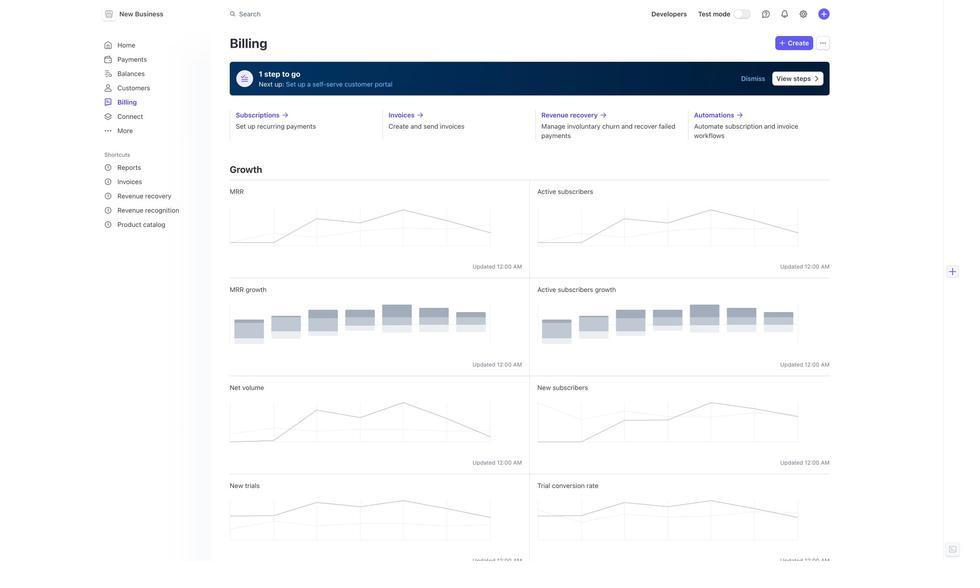 Task type: vqa. For each thing, say whether or not it's contained in the screenshot.
first Shortcuts element from the top
yes



Task type: locate. For each thing, give the bounding box(es) containing it.
Search text field
[[224, 5, 488, 23]]

2 shortcuts element from the top
[[101, 160, 205, 232]]

Test mode checkbox
[[734, 10, 750, 18]]

None search field
[[224, 5, 488, 23]]

shortcuts element
[[101, 148, 205, 232], [101, 160, 205, 232]]

settings image
[[800, 10, 807, 18]]

help image
[[762, 10, 770, 18]]

manage shortcuts image
[[195, 152, 201, 157]]

core navigation links element
[[101, 37, 205, 138]]

1 shortcuts element from the top
[[101, 148, 205, 232]]



Task type: describe. For each thing, give the bounding box(es) containing it.
more image
[[820, 40, 826, 46]]

notifications image
[[781, 10, 789, 18]]



